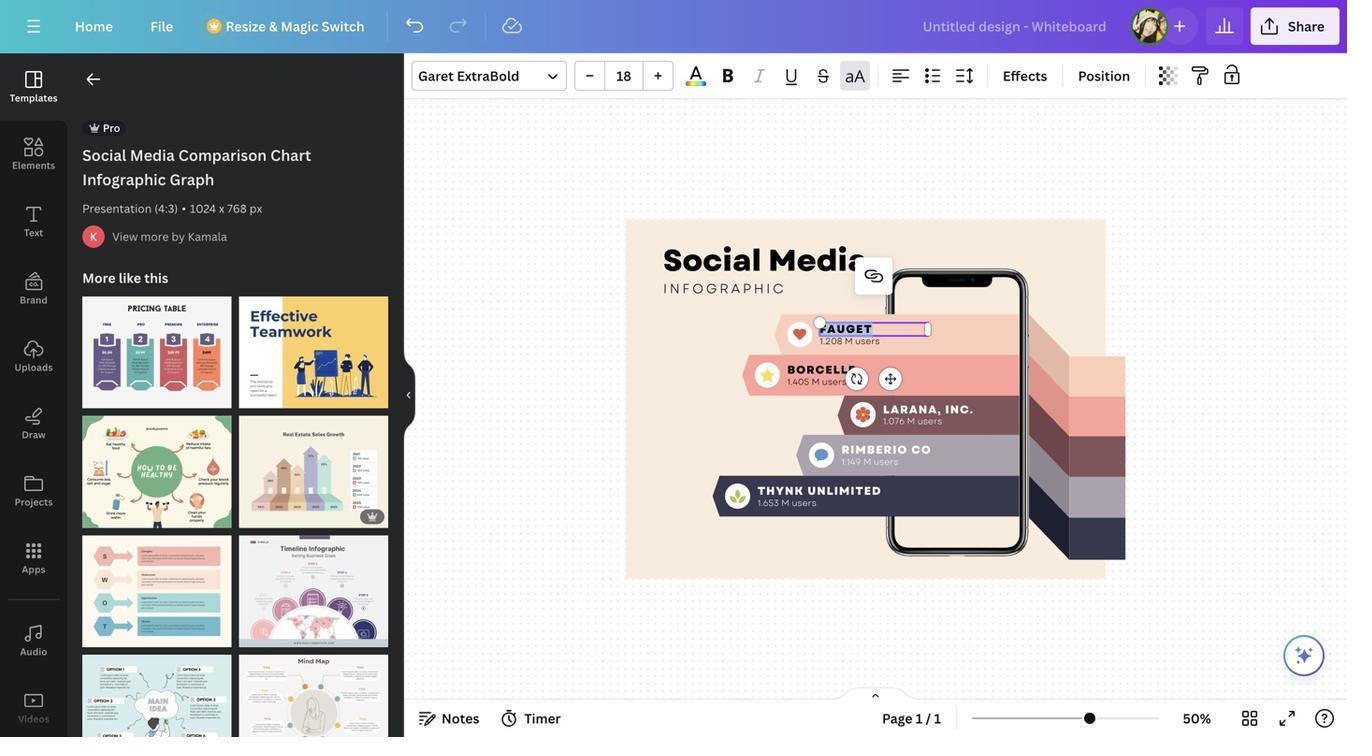 Task type: vqa. For each thing, say whether or not it's contained in the screenshot.
Jacob Simon image
no



Task type: locate. For each thing, give the bounding box(es) containing it.
users inside borcelle 1.405 m users
[[822, 376, 847, 388]]

infographic
[[82, 169, 166, 189], [663, 279, 786, 298]]

1.405
[[788, 376, 809, 388]]

0 vertical spatial social
[[82, 145, 126, 165]]

m
[[845, 335, 853, 348], [812, 376, 820, 388], [907, 415, 915, 428], [864, 456, 872, 468], [782, 497, 790, 509]]

view
[[112, 229, 138, 244]]

kamala
[[188, 229, 227, 244]]

co
[[912, 442, 932, 458]]

1 vertical spatial infographic
[[663, 279, 786, 298]]

users inside larana, inc. 1.076 m users
[[918, 415, 943, 428]]

users for co
[[874, 456, 899, 468]]

file
[[150, 17, 173, 35]]

m right 1.405
[[812, 376, 820, 388]]

1.653
[[758, 497, 779, 509]]

1.208 m users
[[820, 335, 880, 348]]

1 horizontal spatial infographic
[[663, 279, 786, 298]]

0 horizontal spatial social
[[82, 145, 126, 165]]

1 of 15
[[248, 390, 281, 404]]

media up the graph
[[130, 145, 175, 165]]

50%
[[1183, 710, 1211, 728]]

share button
[[1251, 7, 1340, 45]]

users inside rimberio co 1.149 m users
[[874, 456, 899, 468]]

thynk unlimited 1.653 m users
[[758, 483, 882, 509]]

elements button
[[0, 121, 67, 188]]

audio
[[20, 646, 47, 658]]

view more by kamala button
[[112, 227, 227, 246]]

m inside rimberio co 1.149 m users
[[864, 456, 872, 468]]

larana, inc. 1.076 m users
[[883, 401, 974, 428]]

garet extrabold button
[[412, 61, 567, 91]]

view more by kamala
[[112, 229, 227, 244]]

grey simple modern timeline infographic chart graph image
[[239, 535, 388, 647]]

m inside thynk unlimited 1.653 m users
[[782, 497, 790, 509]]

effects button
[[996, 61, 1055, 91]]

1.076
[[883, 415, 905, 428]]

1 horizontal spatial media
[[769, 239, 867, 282]]

blue creative mind map graph image
[[82, 655, 232, 737]]

0 vertical spatial media
[[130, 145, 175, 165]]

users right 1.653
[[792, 497, 817, 509]]

pro
[[103, 121, 120, 135]]

resize
[[226, 17, 266, 35]]

1024
[[190, 201, 216, 216]]

m for thynk
[[782, 497, 790, 509]]

0 vertical spatial infographic
[[82, 169, 166, 189]]

elements
[[12, 159, 55, 172]]

0 horizontal spatial media
[[130, 145, 175, 165]]

1 vertical spatial social
[[663, 239, 762, 282]]

0 horizontal spatial 1
[[248, 390, 254, 404]]

home
[[75, 17, 113, 35]]

inc.
[[946, 401, 974, 418]]

social
[[82, 145, 126, 165], [663, 239, 762, 282]]

larana,
[[883, 401, 942, 418]]

m for rimberio
[[864, 456, 872, 468]]

0 horizontal spatial infographic
[[82, 169, 166, 189]]

group
[[575, 61, 674, 91]]

brand button
[[0, 255, 67, 323]]

draw button
[[0, 390, 67, 458]]

presentation
[[82, 201, 152, 216]]

users right 1.149
[[874, 456, 899, 468]]

users inside thynk unlimited 1.653 m users
[[792, 497, 817, 509]]

page
[[882, 710, 913, 728]]

blue creative mind map graph group
[[82, 644, 232, 737]]

green brown playful illustration healthy lifestyle guide graph group
[[82, 405, 232, 528]]

projects button
[[0, 458, 67, 525]]

more like this
[[82, 269, 168, 287]]

media up fauget
[[769, 239, 867, 282]]

templates
[[10, 92, 58, 104]]

swot analysis graph image
[[82, 535, 232, 647]]

users right 1.405
[[822, 376, 847, 388]]

purple & white pricing table comparison chart group
[[82, 285, 232, 409]]

videos button
[[0, 675, 67, 737]]

templates button
[[0, 53, 67, 121]]

media inside social media comparison chart infographic graph
[[130, 145, 175, 165]]

color range image
[[686, 82, 706, 86]]

social inside social media comparison chart infographic graph
[[82, 145, 126, 165]]

media
[[130, 145, 175, 165], [769, 239, 867, 282]]

1 right the /
[[934, 710, 941, 728]]

1 left of
[[248, 390, 254, 404]]

side panel tab list
[[0, 53, 67, 737]]

more
[[141, 229, 169, 244]]

apps button
[[0, 525, 67, 592]]

position
[[1078, 67, 1131, 85]]

users up co
[[918, 415, 943, 428]]

m right 1.149
[[864, 456, 872, 468]]

1 left the /
[[916, 710, 923, 728]]

users
[[855, 335, 880, 348], [822, 376, 847, 388], [918, 415, 943, 428], [874, 456, 899, 468], [792, 497, 817, 509]]

swot analysis graph group
[[82, 524, 232, 647]]

thynk
[[758, 483, 804, 499]]

page 1 / 1
[[882, 710, 941, 728]]

1
[[248, 390, 254, 404], [916, 710, 923, 728], [934, 710, 941, 728]]

1 vertical spatial media
[[769, 239, 867, 282]]

by
[[172, 229, 185, 244]]

projects
[[15, 496, 53, 509]]

apps
[[22, 563, 45, 576]]

of
[[257, 390, 267, 404]]

magic
[[281, 17, 319, 35]]

m right 1.076
[[907, 415, 915, 428]]

green brown playful illustration healthy lifestyle guide graph image
[[82, 416, 232, 528]]

text
[[24, 226, 43, 239]]

draw
[[22, 429, 46, 441]]

m right 1.653
[[782, 497, 790, 509]]

2 horizontal spatial 1
[[934, 710, 941, 728]]

px
[[250, 201, 262, 216]]

social media comparison chart infographic graph
[[82, 145, 311, 189]]

m inside larana, inc. 1.076 m users
[[907, 415, 915, 428]]

rimberio
[[842, 442, 908, 458]]

1 horizontal spatial social
[[663, 239, 762, 282]]

timer button
[[494, 704, 568, 734]]

home link
[[60, 7, 128, 45]]



Task type: describe. For each thing, give the bounding box(es) containing it.
purple & white pricing table comparison chart image
[[82, 297, 232, 409]]

768
[[227, 201, 247, 216]]

users for unlimited
[[792, 497, 817, 509]]

1.149
[[842, 456, 861, 468]]

50% button
[[1167, 704, 1228, 734]]

real estate sales growth bar infographic graph group
[[239, 405, 388, 528]]

teamwork keynote presentation in yellow blue white illustrative style group
[[239, 285, 388, 409]]

star icon image
[[760, 368, 775, 382]]

file button
[[135, 7, 188, 45]]

unlimited
[[808, 483, 882, 499]]

audio button
[[0, 607, 67, 675]]

media for social media comparison chart infographic graph
[[130, 145, 175, 165]]

users right 1.208
[[855, 335, 880, 348]]

social media
[[663, 239, 867, 282]]

media for social media
[[769, 239, 867, 282]]

extrabold
[[457, 67, 520, 85]]

m inside borcelle 1.405 m users
[[812, 376, 820, 388]]

more
[[82, 269, 116, 287]]

fauget
[[820, 321, 873, 338]]

brand
[[20, 294, 48, 306]]

users for inc.
[[918, 415, 943, 428]]

kamala image
[[82, 226, 105, 248]]

resize & magic switch
[[226, 17, 365, 35]]

timer
[[524, 710, 561, 728]]

1 horizontal spatial 1
[[916, 710, 923, 728]]

x
[[219, 201, 225, 216]]

/
[[926, 710, 931, 728]]

colorful calm corporate clean mind map image
[[239, 655, 388, 737]]

social for social media comparison chart infographic graph
[[82, 145, 126, 165]]

social for social media
[[663, 239, 762, 282]]

like
[[119, 269, 141, 287]]

bubble chat icon image
[[815, 449, 829, 462]]

infographic inside social media comparison chart infographic graph
[[82, 169, 166, 189]]

rimberio co 1.149 m users
[[842, 442, 932, 468]]

Design title text field
[[908, 7, 1124, 45]]

m right 1.208
[[845, 335, 853, 348]]

real estate sales growth bar infographic graph image
[[239, 416, 388, 528]]

Fauget text field
[[820, 321, 928, 338]]

garet extrabold
[[418, 67, 520, 85]]

position button
[[1071, 61, 1138, 91]]

colorful calm corporate clean mind map group
[[239, 644, 388, 737]]

chart
[[270, 145, 311, 165]]

this
[[144, 269, 168, 287]]

effects
[[1003, 67, 1048, 85]]

show pages image
[[831, 687, 921, 702]]

share
[[1288, 17, 1325, 35]]

&
[[269, 17, 278, 35]]

switch
[[322, 17, 365, 35]]

m for larana,
[[907, 415, 915, 428]]

borcelle
[[788, 362, 856, 378]]

15
[[270, 390, 281, 404]]

graph
[[170, 169, 214, 189]]

videos
[[18, 713, 49, 726]]

garet
[[418, 67, 454, 85]]

notes button
[[412, 704, 487, 734]]

(4:3)
[[154, 201, 178, 216]]

presentation (4:3)
[[82, 201, 178, 216]]

comparison
[[178, 145, 267, 165]]

hide image
[[403, 350, 415, 440]]

– – number field
[[611, 67, 637, 85]]

canva assistant image
[[1293, 645, 1316, 667]]

borcelle 1.405 m users
[[788, 362, 856, 388]]

grey simple modern timeline infographic chart graph group
[[239, 524, 388, 647]]

1 inside teamwork keynote presentation in yellow blue white illustrative style group
[[248, 390, 254, 404]]

main menu bar
[[0, 0, 1347, 53]]

notes
[[442, 710, 480, 728]]

uploads
[[14, 361, 53, 374]]

uploads button
[[0, 323, 67, 390]]

resize & magic switch button
[[196, 7, 380, 45]]

text button
[[0, 188, 67, 255]]

kamala element
[[82, 226, 105, 248]]

1.208
[[820, 335, 843, 348]]

1024 x 768 px
[[190, 201, 262, 216]]



